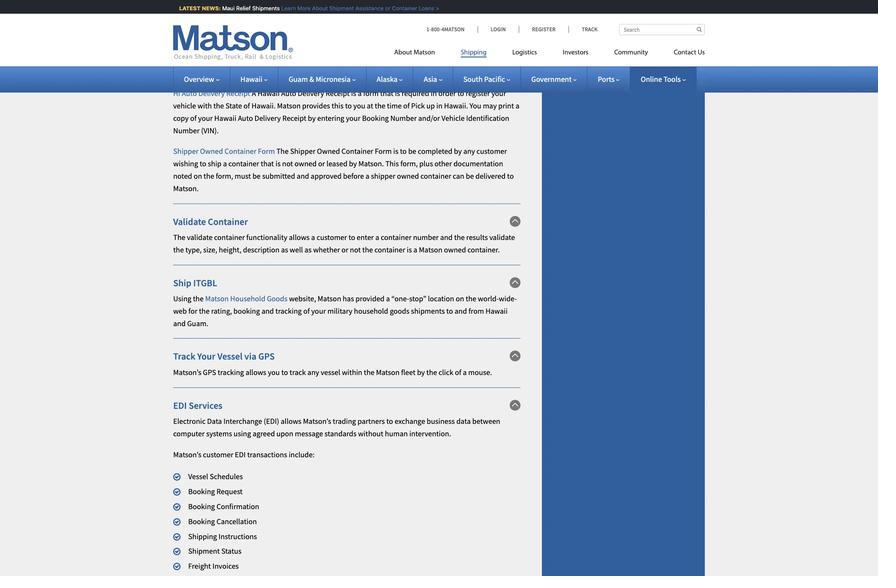 Task type: locate. For each thing, give the bounding box(es) containing it.
0 vertical spatial the
[[276, 146, 289, 156]]

owned inside the validate container functionality allows a customer to enter a container number and the results validate the type, size, height, description as well as whether or not the container is a matson owned
[[444, 245, 466, 255]]

noted
[[173, 171, 192, 181]]

customer up whether
[[317, 232, 347, 242]]

invoices
[[212, 561, 239, 571]]

alaska link
[[377, 74, 403, 84]]

credit up fill
[[445, 10, 464, 19]]

ports link
[[598, 74, 620, 84]]

can
[[453, 171, 464, 181]]

matson's inside electronic data interchange (edi) allows matson's trading partners to exchange business data between computer systems using agreed upon message standards without human intervention.
[[303, 416, 331, 426]]

shipping for shipping
[[461, 49, 487, 56]]

completed
[[289, 10, 324, 19], [418, 146, 452, 156]]

1 horizontal spatial receipt
[[282, 113, 306, 123]]

to inside electronic data interchange (edi) allows matson's trading partners to exchange business data between computer systems using agreed upon message standards without human intervention.
[[386, 416, 393, 426]]

2 horizontal spatial that
[[460, 55, 473, 65]]

0 vertical spatial wishing
[[380, 10, 405, 19]]

form up shipper
[[375, 146, 392, 156]]

1 horizontal spatial you
[[353, 101, 365, 111]]

1 horizontal spatial .
[[498, 245, 500, 255]]

1 vertical spatial freight
[[188, 561, 211, 571]]

interchange
[[224, 416, 262, 426]]

a
[[469, 22, 473, 32], [358, 88, 362, 98], [516, 101, 519, 111], [223, 159, 227, 169], [366, 171, 369, 181], [311, 232, 315, 242], [375, 232, 379, 242], [414, 245, 417, 255], [386, 294, 390, 304], [463, 367, 467, 377]]

overview link
[[184, 74, 219, 84]]

hawaii. down 'a'
[[252, 101, 276, 111]]

owned up ship
[[200, 146, 223, 156]]

1 vertical spatial form
[[363, 88, 379, 98]]

application up against at the left of the page
[[173, 55, 210, 65]]

credit
[[445, 10, 464, 19], [474, 22, 493, 32]]

0 vertical spatial vessel
[[217, 351, 243, 363]]

pick
[[411, 101, 425, 111]]

the left click
[[426, 367, 437, 377]]

that left 'has:'
[[460, 55, 473, 65]]

the
[[276, 146, 289, 156], [173, 232, 185, 242]]

track for track your vessel via gps
[[173, 351, 195, 363]]

track
[[290, 367, 306, 377]]

1 horizontal spatial &
[[309, 74, 314, 84]]

owned up the "leased"
[[317, 146, 340, 156]]

of down credit
[[173, 22, 180, 32]]

and/or
[[418, 113, 440, 123]]

allows inside the validate container functionality allows a customer to enter a container number and the results validate the type, size, height, description as well as whether or not the container is a matson owned
[[289, 232, 310, 242]]

or inside that has: claims against loss, shortage, or damage of freight.
[[246, 68, 253, 77]]

any for mouse.
[[307, 367, 319, 377]]

booking
[[234, 306, 260, 316]]

about
[[308, 5, 323, 12], [394, 49, 412, 56]]

shipper owned container form
[[173, 146, 275, 156]]

0 horizontal spatial completed
[[289, 10, 324, 19]]

hawaii. up vehicle
[[444, 101, 468, 111]]

allows inside electronic data interchange (edi) allows matson's trading partners to exchange business data between computer systems using agreed upon message standards without human intervention.
[[281, 416, 302, 426]]

that inside a hawaii auto delivery receipt is a form that is required in order to register your vehicle with the state of hawaii. matson provides this to you at the time of pick up in hawaii. you may print a copy of your hawaii auto delivery receipt by entering your booking number and/or vehicle identification number
[[380, 88, 393, 98]]

0 vertical spatial form
[[248, 10, 263, 19]]

1 vertical spatial wishing
[[173, 159, 198, 169]]

purpose
[[488, 10, 515, 19]]

completed up navigation
[[289, 10, 324, 19]]

tracking down the track your vessel via gps
[[218, 367, 244, 377]]

1 horizontal spatial delivery
[[255, 113, 281, 123]]

wishing inside this form is to be completed by any customer wishing to establish credit for the purpose of conducting business with matson navigation company. customers are welcome to fill out a credit application and submit them online.
[[380, 10, 405, 19]]

form, down ship
[[216, 171, 233, 181]]

by up "before"
[[349, 159, 357, 169]]

0 vertical spatial matson's
[[173, 367, 201, 377]]

of right click
[[455, 367, 461, 377]]

& right guam
[[309, 74, 314, 84]]

order
[[438, 88, 456, 98]]

1 horizontal spatial about
[[394, 49, 412, 56]]

matson inside a hawaii auto delivery receipt is a form that is required in order to register your vehicle with the state of hawaii. matson provides this to you at the time of pick up in hawaii. you may print a copy of your hawaii auto delivery receipt by entering your booking number and/or vehicle identification number
[[277, 101, 301, 111]]

you left "track"
[[268, 367, 280, 377]]

on right 'noted'
[[194, 171, 202, 181]]

1 vertical spatial gps
[[203, 367, 216, 377]]

booking request
[[188, 487, 243, 497]]

gps right via
[[258, 351, 275, 363]]

1 horizontal spatial validate
[[490, 232, 515, 242]]

owned right shipper
[[397, 171, 419, 181]]

validate up container .
[[490, 232, 515, 242]]

booking up shipping instructions
[[188, 517, 215, 526]]

at
[[367, 101, 373, 111]]

in up up
[[431, 88, 437, 98]]

any inside this form is to be completed by any customer wishing to establish credit for the purpose of conducting business with matson navigation company. customers are welcome to fill out a credit application and submit them online.
[[335, 10, 346, 19]]

or inside the validate container functionality allows a customer to enter a container number and the results validate the type, size, height, description as well as whether or not the container is a matson owned
[[342, 245, 348, 255]]

matson's up "message"
[[303, 416, 331, 426]]

exchange
[[395, 416, 425, 426]]

and inside the validate container functionality allows a customer to enter a container number and the results validate the type, size, height, description as well as whether or not the container is a matson owned
[[440, 232, 453, 242]]

that inside that has: claims against loss, shortage, or damage of freight.
[[460, 55, 473, 65]]

upon
[[276, 429, 293, 439]]

credit application link
[[173, 10, 231, 19]]

of right the state
[[244, 101, 250, 111]]

0 horizontal spatial as
[[281, 245, 288, 255]]

required
[[402, 88, 429, 98]]

be inside this form is to be completed by any customer wishing to establish credit for the purpose of conducting business with matson navigation company. customers are welcome to fill out a credit application and submit them online.
[[280, 10, 288, 19]]

shortage,
[[214, 68, 244, 77]]

matson inside the "website, matson has provided a "one-stop" location on the world-wide- web for the rating, booking and tracking of your military household goods shipments to and from"
[[318, 294, 341, 304]]

delivery down overview link
[[198, 88, 225, 98]]

form
[[248, 10, 263, 19], [363, 88, 379, 98]]

2 horizontal spatial for
[[465, 10, 474, 19]]

None search field
[[619, 24, 705, 35]]

that
[[460, 55, 473, 65], [380, 88, 393, 98], [261, 159, 274, 169]]

of inside this form is to be completed by any customer wishing to establish credit for the purpose of conducting business with matson navigation company. customers are welcome to fill out a credit application and submit them online.
[[173, 22, 180, 32]]

1 hawaii. from the left
[[252, 101, 276, 111]]

or up approved on the left top
[[318, 159, 325, 169]]

3 backtop image from the top
[[510, 400, 521, 411]]

blue matson logo with ocean, shipping, truck, rail and logistics written beneath it. image
[[173, 25, 293, 60]]

tracking down goods
[[275, 306, 302, 316]]

matson left fleet
[[376, 367, 400, 377]]

may
[[483, 101, 497, 111]]

credit down purpose
[[474, 22, 493, 32]]

matson up rating,
[[205, 294, 229, 304]]

household
[[354, 306, 388, 316]]

and inside the shipper owned container form is to be completed by any customer wishing to ship a container that is not owned or leased by matson. this form, plus other documentation noted on the form, must be submitted and approved before a shipper owned container can be delivered to matson.
[[297, 171, 309, 181]]

application of claim for freight & damage
[[173, 55, 307, 65]]

& up damage
[[274, 55, 279, 65]]

form right relief
[[248, 10, 263, 19]]

of down website,
[[303, 306, 310, 316]]

maui
[[218, 5, 230, 12]]

hawaii down the state
[[214, 113, 236, 123]]

2 backtop image from the top
[[510, 351, 521, 362]]

matson. up shipper
[[358, 159, 384, 169]]

the for shipper
[[276, 146, 289, 156]]

1 vertical spatial on
[[456, 294, 464, 304]]

freight down shipment status
[[188, 561, 211, 571]]

your inside the "website, matson has provided a "one-stop" location on the world-wide- web for the rating, booking and tracking of your military household goods shipments to and from"
[[311, 306, 326, 316]]

0 vertical spatial backtop image
[[510, 216, 521, 227]]

application
[[173, 34, 210, 44]]

0 horizontal spatial shipping
[[188, 532, 217, 541]]

using
[[173, 294, 191, 304]]

micronesia
[[316, 74, 351, 84]]

matson up military
[[318, 294, 341, 304]]

and left approved on the left top
[[297, 171, 309, 181]]

0 horizontal spatial about
[[308, 5, 323, 12]]

a inside the "website, matson has provided a "one-stop" location on the world-wide- web for the rating, booking and tracking of your military household goods shipments to and from"
[[386, 294, 390, 304]]

of right 'copy'
[[190, 113, 197, 123]]

1 horizontal spatial shipping
[[461, 49, 487, 56]]

shipment up freight invoices
[[188, 546, 220, 556]]

the for validate
[[173, 232, 185, 242]]

shipment
[[325, 5, 349, 12], [188, 546, 220, 556]]

by up company.
[[325, 10, 333, 19]]

hawaii inside hawaii and guam.
[[486, 306, 508, 316]]

the inside the shipper owned container form is to be completed by any customer wishing to ship a container that is not owned or leased by matson. this form, plus other documentation noted on the form, must be submitted and approved before a shipper owned container can be delivered to matson.
[[276, 146, 289, 156]]

vessel up the booking request
[[188, 472, 208, 482]]

number down 'copy'
[[173, 125, 200, 135]]

the down validate
[[173, 232, 185, 242]]

1 horizontal spatial this
[[385, 159, 399, 169]]

form
[[258, 146, 275, 156], [375, 146, 392, 156]]

for right claim
[[240, 55, 249, 65]]

shipper inside the shipper owned container form is to be completed by any customer wishing to ship a container that is not owned or leased by matson. this form, plus other documentation noted on the form, must be submitted and approved before a shipper owned container can be delivered to matson.
[[290, 146, 315, 156]]

shipping inside top menu navigation
[[461, 49, 487, 56]]

about right more
[[308, 5, 323, 12]]

by down provides
[[308, 113, 316, 123]]

1-800-4matson
[[427, 26, 465, 33]]

shipping up shipment status
[[188, 532, 217, 541]]

and inside this form is to be completed by any customer wishing to establish credit for the purpose of conducting business with matson navigation company. customers are welcome to fill out a credit application and submit them online.
[[211, 34, 224, 44]]

receipt down provides
[[282, 113, 306, 123]]

schedules
[[210, 472, 243, 482]]

2 vertical spatial that
[[261, 159, 274, 169]]

container
[[387, 5, 413, 12], [225, 146, 256, 156], [342, 146, 373, 156], [208, 216, 248, 228]]

pacific
[[484, 74, 505, 84]]

of inside that has: claims against loss, shortage, or damage of freight.
[[282, 68, 288, 77]]

0 horizontal spatial this
[[233, 10, 246, 19]]

backtop image for edi services
[[510, 400, 521, 411]]

on inside the "website, matson has provided a "one-stop" location on the world-wide- web for the rating, booking and tracking of your military household goods shipments to and from"
[[456, 294, 464, 304]]

2 vertical spatial backtop image
[[510, 400, 521, 411]]

tracking inside the "website, matson has provided a "one-stop" location on the world-wide- web for the rating, booking and tracking of your military household goods shipments to and from"
[[275, 306, 302, 316]]

auto down guam
[[281, 88, 296, 98]]

booking cancellation
[[188, 517, 257, 526]]

0 horizontal spatial shipper
[[173, 146, 199, 156]]

0 horizontal spatial validate
[[187, 232, 213, 242]]

1 horizontal spatial owned
[[317, 146, 340, 156]]

customer inside the shipper owned container form is to be completed by any customer wishing to ship a container that is not owned or leased by matson. this form, plus other documentation noted on the form, must be submitted and approved before a shipper owned container can be delivered to matson.
[[477, 146, 507, 156]]

to inside the "website, matson has provided a "one-stop" location on the world-wide- web for the rating, booking and tracking of your military household goods shipments to and from"
[[446, 306, 453, 316]]

shipping for shipping instructions
[[188, 532, 217, 541]]

1 horizontal spatial tracking
[[275, 306, 302, 316]]

form inside the shipper owned container form is to be completed by any customer wishing to ship a container that is not owned or leased by matson. this form, plus other documentation noted on the form, must be submitted and approved before a shipper owned container can be delivered to matson.
[[375, 146, 392, 156]]

with inside a hawaii auto delivery receipt is a form that is required in order to register your vehicle with the state of hawaii. matson provides this to you at the time of pick up in hawaii. you may print a copy of your hawaii auto delivery receipt by entering your booking number and/or vehicle identification number
[[198, 101, 212, 111]]

1 vertical spatial vessel
[[188, 472, 208, 482]]

1 horizontal spatial not
[[350, 245, 361, 255]]

shipment status
[[188, 546, 242, 556]]

0 horizontal spatial form
[[248, 10, 263, 19]]

shipper up 'noted'
[[173, 146, 199, 156]]

0 horizontal spatial for
[[188, 306, 197, 316]]

1 vertical spatial about
[[394, 49, 412, 56]]

0 horizontal spatial business
[[219, 22, 247, 32]]

is inside the validate container functionality allows a customer to enter a container number and the results validate the type, size, height, description as well as whether or not the container is a matson owned
[[407, 245, 412, 255]]

2 vertical spatial matson's
[[173, 450, 201, 460]]

track link
[[569, 26, 598, 33]]

2 form from the left
[[375, 146, 392, 156]]

1 horizontal spatial wishing
[[380, 10, 405, 19]]

0 horizontal spatial owned
[[295, 159, 317, 169]]

is inside this form is to be completed by any customer wishing to establish credit for the purpose of conducting business with matson navigation company. customers are welcome to fill out a credit application and submit them online.
[[265, 10, 270, 19]]

vessel
[[217, 351, 243, 363], [188, 472, 208, 482]]

0 vertical spatial matson.
[[358, 159, 384, 169]]

as right well
[[305, 245, 312, 255]]

0 vertical spatial &
[[274, 55, 279, 65]]

credit application
[[173, 10, 231, 19]]

validate container
[[173, 216, 248, 228]]

shipping instructions
[[188, 532, 257, 541]]

matson down number
[[419, 245, 443, 255]]

matson's customer edi transactions include:
[[173, 450, 315, 460]]

wishing up 'noted'
[[173, 159, 198, 169]]

with inside this form is to be completed by any customer wishing to establish credit for the purpose of conducting business with matson navigation company. customers are welcome to fill out a credit application and submit them online.
[[249, 22, 263, 32]]

the inside the validate container functionality allows a customer to enter a container number and the results validate the type, size, height, description as well as whether or not the container is a matson owned
[[173, 232, 185, 242]]

0 horizontal spatial gps
[[203, 367, 216, 377]]

that has: claims against loss, shortage, or damage of freight.
[[173, 55, 511, 77]]

1 as from the left
[[281, 245, 288, 255]]

shipper up approved on the left top
[[290, 146, 315, 156]]

1 vertical spatial form,
[[216, 171, 233, 181]]

backtop image for track your vessel via gps
[[510, 351, 521, 362]]

receipt up this
[[326, 88, 350, 98]]

to inside the validate container functionality allows a customer to enter a container number and the results validate the type, size, height, description as well as whether or not the container is a matson owned
[[349, 232, 355, 242]]

military
[[328, 306, 352, 316]]

booking down vessel schedules
[[188, 487, 215, 497]]

shipping
[[461, 49, 487, 56], [188, 532, 217, 541]]

auto right hi
[[182, 88, 197, 98]]

1 horizontal spatial owned
[[397, 171, 419, 181]]

number down time
[[390, 113, 417, 123]]

application up the conducting
[[194, 10, 231, 19]]

using
[[234, 429, 251, 439]]

business up intervention.
[[427, 416, 455, 426]]

this up shipper
[[385, 159, 399, 169]]

type,
[[185, 245, 202, 255]]

that inside the shipper owned container form is to be completed by any customer wishing to ship a container that is not owned or leased by matson. this form, plus other documentation noted on the form, must be submitted and approved before a shipper owned container can be delivered to matson.
[[261, 159, 274, 169]]

track left your
[[173, 351, 195, 363]]

matson's for matson's customer edi transactions include:
[[173, 450, 201, 460]]

about down are
[[394, 49, 412, 56]]

electronic data interchange (edi) allows matson's trading partners to exchange business data between computer systems using agreed upon message standards without human intervention.
[[173, 416, 500, 439]]

0 horizontal spatial tracking
[[218, 367, 244, 377]]

up
[[426, 101, 435, 111]]

1 vertical spatial with
[[198, 101, 212, 111]]

0 vertical spatial with
[[249, 22, 263, 32]]

your up print
[[492, 88, 506, 98]]

0 horizontal spatial with
[[198, 101, 212, 111]]

container .
[[468, 245, 500, 255]]

1 vertical spatial you
[[268, 367, 280, 377]]

this inside this form is to be completed by any customer wishing to establish credit for the purpose of conducting business with matson navigation company. customers are welcome to fill out a credit application and submit them online.
[[233, 10, 246, 19]]

a
[[252, 88, 256, 98]]

with down the hi auto delivery receipt link
[[198, 101, 212, 111]]

booking down the booking request
[[188, 502, 215, 512]]

damage
[[254, 68, 280, 77]]

receipt
[[226, 88, 250, 98], [326, 88, 350, 98], [282, 113, 306, 123]]

the left type,
[[173, 245, 184, 255]]

track up investors
[[582, 26, 598, 33]]

customer up customers
[[348, 10, 378, 19]]

the right at
[[375, 101, 385, 111]]

2 shipper from the left
[[290, 146, 315, 156]]

1 vertical spatial that
[[380, 88, 393, 98]]

for right web
[[188, 306, 197, 316]]

your down website,
[[311, 306, 326, 316]]

about matson link
[[394, 45, 448, 63]]

are
[[396, 22, 406, 32]]

not inside the validate container functionality allows a customer to enter a container number and the results validate the type, size, height, description as well as whether or not the container is a matson owned
[[350, 245, 361, 255]]

1 vertical spatial completed
[[418, 146, 452, 156]]

number
[[390, 113, 417, 123], [173, 125, 200, 135]]

0 horizontal spatial vessel
[[188, 472, 208, 482]]

0 vertical spatial business
[[219, 22, 247, 32]]

by inside this form is to be completed by any customer wishing to establish credit for the purpose of conducting business with matson navigation company. customers are welcome to fill out a credit application and submit them online.
[[325, 10, 333, 19]]

1 horizontal spatial matson.
[[358, 159, 384, 169]]

logistics
[[512, 49, 537, 56]]

1 vertical spatial shipment
[[188, 546, 220, 556]]

computer
[[173, 429, 205, 439]]

track for 'track' link
[[582, 26, 598, 33]]

more
[[293, 5, 306, 12]]

for inside this form is to be completed by any customer wishing to establish credit for the purpose of conducting business with matson navigation company. customers are welcome to fill out a credit application and submit them online.
[[465, 10, 474, 19]]

0 vertical spatial owned
[[295, 159, 317, 169]]

1 horizontal spatial form
[[375, 146, 392, 156]]

on
[[194, 171, 202, 181], [456, 294, 464, 304]]

0 vertical spatial allows
[[289, 232, 310, 242]]

1 horizontal spatial track
[[582, 26, 598, 33]]

0 horizontal spatial number
[[173, 125, 200, 135]]

completed inside this form is to be completed by any customer wishing to establish credit for the purpose of conducting business with matson navigation company. customers are welcome to fill out a credit application and submit them online.
[[289, 10, 324, 19]]

form,
[[400, 159, 418, 169], [216, 171, 233, 181]]

learn more about shipment assistance or container loans > link
[[277, 5, 435, 12]]

alaska
[[377, 74, 398, 84]]

provided
[[356, 294, 385, 304]]

message
[[295, 429, 323, 439]]

matson's for matson's gps tracking allows you to track any vessel within the matson fleet by the click of a mouse.
[[173, 367, 201, 377]]

0 horizontal spatial form
[[258, 146, 275, 156]]

any right "track"
[[307, 367, 319, 377]]

has
[[343, 294, 354, 304]]

hawaii down world-
[[486, 306, 508, 316]]

2 vertical spatial owned
[[444, 245, 466, 255]]

1 horizontal spatial on
[[456, 294, 464, 304]]

household
[[230, 294, 265, 304]]

not up submitted in the left top of the page
[[282, 159, 293, 169]]

1 horizontal spatial form
[[363, 88, 379, 98]]

matson down "1-"
[[414, 49, 435, 56]]

0 vertical spatial track
[[582, 26, 598, 33]]

customer up documentation on the right top of the page
[[477, 146, 507, 156]]

allows down via
[[246, 367, 266, 377]]

1 validate from the left
[[187, 232, 213, 242]]

0 horizontal spatial form,
[[216, 171, 233, 181]]

allows for functionality
[[289, 232, 310, 242]]

delivery down 'a'
[[255, 113, 281, 123]]

1 vertical spatial business
[[427, 416, 455, 426]]

on right location
[[456, 294, 464, 304]]

1 horizontal spatial business
[[427, 416, 455, 426]]

0 horizontal spatial .
[[217, 125, 219, 135]]

matson household goods link
[[205, 294, 288, 304]]

1 horizontal spatial any
[[335, 10, 346, 19]]

2 owned from the left
[[317, 146, 340, 156]]

freight up damage
[[250, 55, 273, 65]]

1 horizontal spatial the
[[276, 146, 289, 156]]

0 horizontal spatial credit
[[445, 10, 464, 19]]

guam & micronesia link
[[289, 74, 356, 84]]

any up company.
[[335, 10, 346, 19]]

container up must
[[225, 146, 256, 156]]

1 horizontal spatial that
[[380, 88, 393, 98]]

hi
[[173, 88, 180, 98]]

leased
[[327, 159, 348, 169]]

0 vertical spatial for
[[465, 10, 474, 19]]

0 vertical spatial in
[[431, 88, 437, 98]]

1 backtop image from the top
[[510, 216, 521, 227]]

validate up type,
[[187, 232, 213, 242]]

0 vertical spatial edi
[[173, 399, 187, 411]]

1 horizontal spatial completed
[[418, 146, 452, 156]]

that down alaska
[[380, 88, 393, 98]]

0 vertical spatial on
[[194, 171, 202, 181]]

loss,
[[198, 68, 213, 77]]

0 vertical spatial gps
[[258, 351, 275, 363]]

matson up online.
[[265, 22, 288, 32]]

1 vertical spatial track
[[173, 351, 195, 363]]

booking down at
[[362, 113, 389, 123]]

backtop image
[[510, 216, 521, 227], [510, 351, 521, 362], [510, 400, 521, 411]]

business inside electronic data interchange (edi) allows matson's trading partners to exchange business data between computer systems using agreed upon message standards without human intervention.
[[427, 416, 455, 426]]

0 horizontal spatial wishing
[[173, 159, 198, 169]]

partners
[[358, 416, 385, 426]]

0 vertical spatial number
[[390, 113, 417, 123]]

1 vertical spatial the
[[173, 232, 185, 242]]

allows up upon
[[281, 416, 302, 426]]

online
[[641, 74, 662, 84]]

delivery up provides
[[298, 88, 324, 98]]

for inside the "website, matson has provided a "one-stop" location on the world-wide- web for the rating, booking and tracking of your military household goods shipments to and from"
[[188, 306, 197, 316]]

the left results
[[454, 232, 465, 242]]



Task type: describe. For each thing, give the bounding box(es) containing it.
and left the 'from'
[[455, 306, 467, 316]]

trading
[[333, 416, 356, 426]]

for for purpose
[[465, 10, 474, 19]]

allows for (edi)
[[281, 416, 302, 426]]

hawaii up 'a'
[[240, 74, 263, 84]]

track your vessel via gps
[[173, 351, 275, 363]]

other
[[435, 159, 452, 169]]

hi auto delivery receipt
[[173, 88, 250, 98]]

completed inside the shipper owned container form is to be completed by any customer wishing to ship a container that is not owned or leased by matson. this form, plus other documentation noted on the form, must be submitted and approved before a shipper owned container can be delivered to matson.
[[418, 146, 452, 156]]

print
[[498, 101, 514, 111]]

1 horizontal spatial vessel
[[217, 351, 243, 363]]

2 validate from the left
[[490, 232, 515, 242]]

the down hi auto delivery receipt
[[213, 101, 224, 111]]

the right using
[[193, 294, 204, 304]]

via
[[244, 351, 256, 363]]

0 horizontal spatial freight
[[188, 561, 211, 571]]

you
[[470, 101, 481, 111]]

matson inside this form is to be completed by any customer wishing to establish credit for the purpose of conducting business with matson navigation company. customers are welcome to fill out a credit application and submit them online.
[[265, 22, 288, 32]]

. for container .
[[498, 245, 500, 255]]

a hawaii auto delivery receipt is a form that is required in order to register your vehicle with the state of hawaii. matson provides this to you at the time of pick up in hawaii. you may print a copy of your hawaii auto delivery receipt by entering your booking number and/or vehicle identification number
[[173, 88, 519, 135]]

us
[[698, 49, 705, 56]]

news:
[[197, 5, 216, 12]]

your right entering
[[346, 113, 361, 123]]

register
[[532, 26, 556, 33]]

login
[[491, 26, 506, 33]]

delivered
[[476, 171, 506, 181]]

form inside this form is to be completed by any customer wishing to establish credit for the purpose of conducting business with matson navigation company. customers are welcome to fill out a credit application and submit them online.
[[248, 10, 263, 19]]

confirmation
[[217, 502, 259, 512]]

0 horizontal spatial you
[[268, 367, 280, 377]]

0 vertical spatial about
[[308, 5, 323, 12]]

1 horizontal spatial auto
[[238, 113, 253, 123]]

the shipper owned container form is to be completed by any customer wishing to ship a container that is not owned or leased by matson. this form, plus other documentation noted on the form, must be submitted and approved before a shipper owned container can be delivered to matson.
[[173, 146, 514, 193]]

0 horizontal spatial delivery
[[198, 88, 225, 98]]

matson inside top menu navigation
[[414, 49, 435, 56]]

asia
[[424, 74, 437, 84]]

ports
[[598, 74, 615, 84]]

navigation
[[290, 22, 324, 32]]

0 horizontal spatial edi
[[173, 399, 187, 411]]

the up guam. at left
[[199, 306, 210, 316]]

services
[[189, 399, 222, 411]]

south
[[463, 74, 483, 84]]

0 vertical spatial credit
[[445, 10, 464, 19]]

hawaii right 'a'
[[258, 88, 280, 98]]

1 owned from the left
[[200, 146, 223, 156]]

guam.
[[187, 318, 208, 328]]

1 shipper from the left
[[173, 146, 199, 156]]

and inside hawaii and guam.
[[173, 318, 186, 328]]

the validate container functionality allows a customer to enter a container number and the results validate the type, size, height, description as well as whether or not the container is a matson owned
[[173, 232, 515, 255]]

functionality
[[246, 232, 287, 242]]

by inside a hawaii auto delivery receipt is a form that is required in order to register your vehicle with the state of hawaii. matson provides this to you at the time of pick up in hawaii. you may print a copy of your hawaii auto delivery receipt by entering your booking number and/or vehicle identification number
[[308, 113, 316, 123]]

1 horizontal spatial form,
[[400, 159, 418, 169]]

data
[[456, 416, 471, 426]]

or inside the shipper owned container form is to be completed by any customer wishing to ship a container that is not owned or leased by matson. this form, plus other documentation noted on the form, must be submitted and approved before a shipper owned container can be delivered to matson.
[[318, 159, 325, 169]]

on inside the shipper owned container form is to be completed by any customer wishing to ship a container that is not owned or leased by matson. this form, plus other documentation noted on the form, must be submitted and approved before a shipper owned container can be delivered to matson.
[[194, 171, 202, 181]]

entering
[[317, 113, 344, 123]]

1 vertical spatial for
[[240, 55, 249, 65]]

community
[[614, 49, 648, 56]]

shipments
[[411, 306, 445, 316]]

logistics link
[[500, 45, 550, 63]]

1 vertical spatial owned
[[397, 171, 419, 181]]

description
[[243, 245, 279, 255]]

0 horizontal spatial receipt
[[226, 88, 250, 98]]

booking for booking confirmation
[[188, 502, 215, 512]]

container up are
[[387, 5, 413, 12]]

for for rating,
[[188, 306, 197, 316]]

booking inside a hawaii auto delivery receipt is a form that is required in order to register your vehicle with the state of hawaii. matson provides this to you at the time of pick up in hawaii. you may print a copy of your hawaii auto delivery receipt by entering your booking number and/or vehicle identification number
[[362, 113, 389, 123]]

establish
[[415, 10, 443, 19]]

the down enter
[[362, 245, 373, 255]]

before
[[343, 171, 364, 181]]

of left pick at the top left of page
[[403, 101, 410, 111]]

backtop image for validate container
[[510, 216, 521, 227]]

identification
[[466, 113, 509, 123]]

from
[[469, 306, 484, 316]]

booking confirmation
[[188, 502, 259, 512]]

2 horizontal spatial receipt
[[326, 88, 350, 98]]

0 horizontal spatial &
[[274, 55, 279, 65]]

instructions
[[219, 532, 257, 541]]

customers
[[360, 22, 395, 32]]

2 horizontal spatial delivery
[[298, 88, 324, 98]]

search image
[[697, 27, 702, 32]]

matson inside the validate container functionality allows a customer to enter a container number and the results validate the type, size, height, description as well as whether or not the container is a matson owned
[[419, 245, 443, 255]]

container up the height,
[[208, 216, 248, 228]]

vehicle
[[173, 101, 196, 111]]

plus
[[419, 159, 433, 169]]

state
[[226, 101, 242, 111]]

relief
[[232, 5, 246, 12]]

0 horizontal spatial shipment
[[188, 546, 220, 556]]

wishing inside the shipper owned container form is to be completed by any customer wishing to ship a container that is not owned or leased by matson. this form, plus other documentation noted on the form, must be submitted and approved before a shipper owned container can be delivered to matson.
[[173, 159, 198, 169]]

damage
[[281, 55, 307, 65]]

the up the 'from'
[[466, 294, 476, 304]]

1 vertical spatial allows
[[246, 367, 266, 377]]

booking for booking cancellation
[[188, 517, 215, 526]]

customer down systems
[[203, 450, 233, 460]]

a inside this form is to be completed by any customer wishing to establish credit for the purpose of conducting business with matson navigation company. customers are welcome to fill out a credit application and submit them online.
[[469, 22, 473, 32]]

has:
[[475, 55, 488, 65]]

0 vertical spatial application
[[194, 10, 231, 19]]

customer inside the validate container functionality allows a customer to enter a container number and the results validate the type, size, height, description as well as whether or not the container is a matson owned
[[317, 232, 347, 242]]

you inside a hawaii auto delivery receipt is a form that is required in order to register your vehicle with the state of hawaii. matson provides this to you at the time of pick up in hawaii. you may print a copy of your hawaii auto delivery receipt by entering your booking number and/or vehicle identification number
[[353, 101, 365, 111]]

fill
[[447, 22, 455, 32]]

this inside the shipper owned container form is to be completed by any customer wishing to ship a container that is not owned or leased by matson. this form, plus other documentation noted on the form, must be submitted and approved before a shipper owned container can be delivered to matson.
[[385, 159, 399, 169]]

application of claim for freight & damage link
[[173, 55, 307, 65]]

1 vertical spatial application
[[173, 55, 210, 65]]

online tools link
[[641, 74, 686, 84]]

website,
[[289, 294, 316, 304]]

1 form from the left
[[258, 146, 275, 156]]

south pacific link
[[463, 74, 510, 84]]

form inside a hawaii auto delivery receipt is a form that is required in order to register your vehicle with the state of hawaii. matson provides this to you at the time of pick up in hawaii. you may print a copy of your hawaii auto delivery receipt by entering your booking number and/or vehicle identification number
[[363, 88, 379, 98]]

the inside this form is to be completed by any customer wishing to establish credit for the purpose of conducting business with matson navigation company. customers are welcome to fill out a credit application and submit them online.
[[476, 10, 486, 19]]

location
[[428, 294, 454, 304]]

2 hawaii. from the left
[[444, 101, 468, 111]]

include:
[[289, 450, 315, 460]]

out
[[456, 22, 467, 32]]

whether
[[313, 245, 340, 255]]

and down goods
[[262, 306, 274, 316]]

between
[[472, 416, 500, 426]]

1 horizontal spatial edi
[[235, 450, 246, 460]]

validate
[[173, 216, 206, 228]]

customer inside this form is to be completed by any customer wishing to establish credit for the purpose of conducting business with matson navigation company. customers are welcome to fill out a credit application and submit them online.
[[348, 10, 378, 19]]

contact
[[674, 49, 696, 56]]

1 vertical spatial &
[[309, 74, 314, 84]]

by up documentation on the right top of the page
[[454, 146, 462, 156]]

cancellation
[[217, 517, 257, 526]]

the right 'within' on the bottom left of page
[[364, 367, 375, 377]]

hawaii link
[[240, 74, 268, 84]]

booking for booking request
[[188, 487, 215, 497]]

of inside the "website, matson has provided a "one-stop" location on the world-wide- web for the rating, booking and tracking of your military household goods shipments to and from"
[[303, 306, 310, 316]]

contact us
[[674, 49, 705, 56]]

0 vertical spatial shipment
[[325, 5, 349, 12]]

2 as from the left
[[305, 245, 312, 255]]

learn
[[277, 5, 291, 12]]

status
[[221, 546, 242, 556]]

top menu navigation
[[394, 45, 705, 63]]

website, matson has provided a "one-stop" location on the world-wide- web for the rating, booking and tracking of your military household goods shipments to and from
[[173, 294, 517, 316]]

systems
[[206, 429, 232, 439]]

0 vertical spatial freight
[[250, 55, 273, 65]]

not inside the shipper owned container form is to be completed by any customer wishing to ship a container that is not owned or leased by matson. this form, plus other documentation noted on the form, must be submitted and approved before a shipper owned container can be delivered to matson.
[[282, 159, 293, 169]]

Search search field
[[619, 24, 705, 35]]

this form is to be completed by any customer wishing to establish credit for the purpose of conducting business with matson navigation company. customers are welcome to fill out a credit application and submit them online.
[[173, 10, 515, 44]]

tools
[[664, 74, 681, 84]]

vessel
[[321, 367, 340, 377]]

1 horizontal spatial gps
[[258, 351, 275, 363]]

2 horizontal spatial auto
[[281, 88, 296, 98]]

your up (vin) on the top
[[198, 113, 213, 123]]

any for business
[[335, 10, 346, 19]]

well
[[290, 245, 303, 255]]

business inside this form is to be completed by any customer wishing to establish credit for the purpose of conducting business with matson navigation company. customers are welcome to fill out a credit application and submit them online.
[[219, 22, 247, 32]]

claims
[[490, 55, 511, 65]]

intervention.
[[409, 429, 451, 439]]

vessel schedules
[[188, 472, 243, 482]]

about matson
[[394, 49, 435, 56]]

. for (vin) .
[[217, 125, 219, 135]]

latest
[[175, 5, 196, 12]]

standards
[[325, 429, 357, 439]]

1 vertical spatial in
[[436, 101, 443, 111]]

(vin)
[[201, 125, 217, 135]]

0 horizontal spatial auto
[[182, 88, 197, 98]]

of left claim
[[212, 55, 218, 65]]

wide-
[[499, 294, 517, 304]]

about inside top menu navigation
[[394, 49, 412, 56]]

rating,
[[211, 306, 232, 316]]

this
[[332, 101, 344, 111]]

documentation
[[454, 159, 503, 169]]

any inside the shipper owned container form is to be completed by any customer wishing to ship a container that is not owned or leased by matson. this form, plus other documentation noted on the form, must be submitted and approved before a shipper owned container can be delivered to matson.
[[463, 146, 475, 156]]

0 horizontal spatial matson.
[[173, 183, 199, 193]]

by right fleet
[[417, 367, 425, 377]]

the inside the shipper owned container form is to be completed by any customer wishing to ship a container that is not owned or leased by matson. this form, plus other documentation noted on the form, must be submitted and approved before a shipper owned container can be delivered to matson.
[[204, 171, 214, 181]]

1 horizontal spatial credit
[[474, 22, 493, 32]]

itgbl
[[193, 277, 217, 289]]

latest news: maui relief shipments learn more about shipment assistance or container loans >
[[175, 5, 435, 12]]

submit
[[225, 34, 248, 44]]

goods
[[267, 294, 288, 304]]

shipper
[[371, 171, 395, 181]]

1 horizontal spatial number
[[390, 113, 417, 123]]

government
[[531, 74, 572, 84]]

backtop image
[[510, 277, 521, 288]]

must
[[235, 171, 251, 181]]

or right assistance
[[381, 5, 386, 12]]

container inside the shipper owned container form is to be completed by any customer wishing to ship a container that is not owned or leased by matson. this form, plus other documentation noted on the form, must be submitted and approved before a shipper owned container can be delivered to matson.
[[342, 146, 373, 156]]

claim
[[220, 55, 238, 65]]

owned inside the shipper owned container form is to be completed by any customer wishing to ship a container that is not owned or leased by matson. this form, plus other documentation noted on the form, must be submitted and approved before a shipper owned container can be delivered to matson.
[[317, 146, 340, 156]]



Task type: vqa. For each thing, say whether or not it's contained in the screenshot.
& to the right
yes



